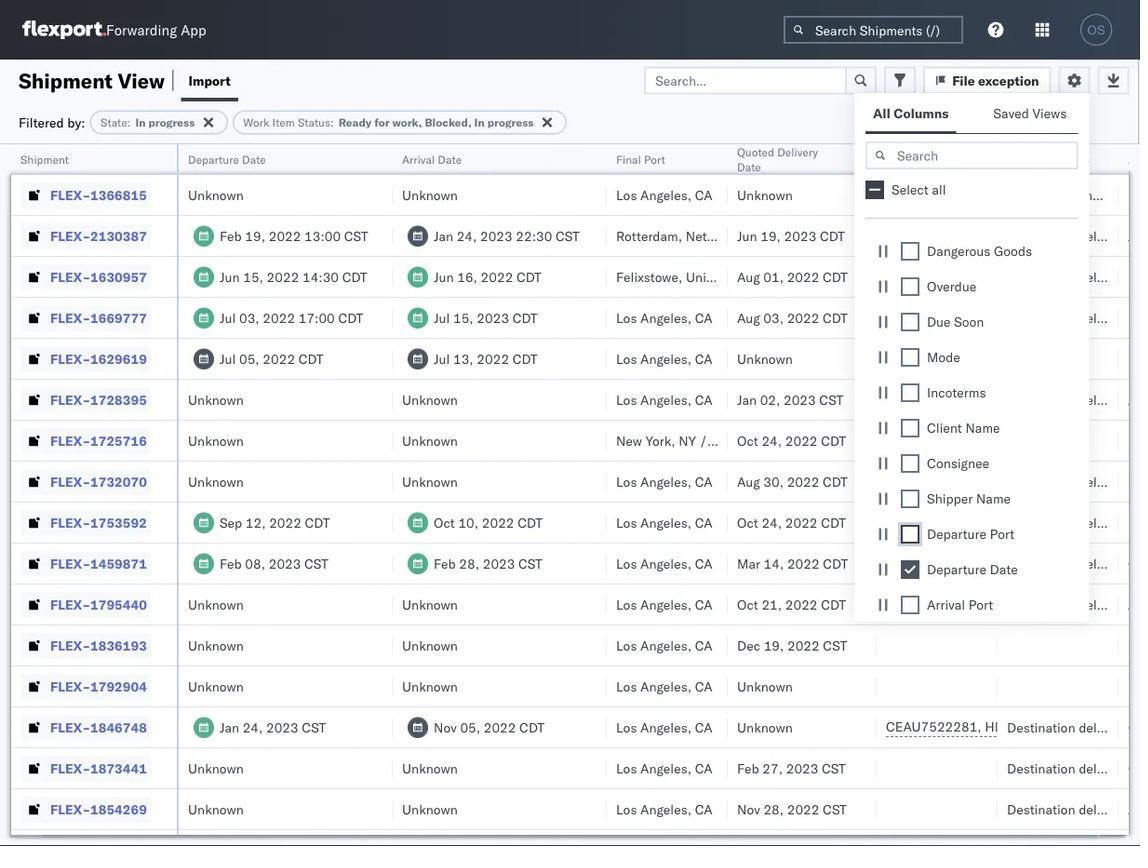 Task type: vqa. For each thing, say whether or not it's contained in the screenshot.
rightmost to
no



Task type: describe. For each thing, give the bounding box(es) containing it.
nj
[[763, 432, 778, 449]]

flex-1629619 button
[[20, 346, 151, 372]]

newark,
[[711, 432, 760, 449]]

los for 24,
[[616, 514, 637, 531]]

delivery for unknown
[[1079, 719, 1125, 736]]

exception
[[979, 72, 1040, 88]]

delivery for aug 03, 2022 cdt
[[1079, 310, 1125, 326]]

1 resize handle column header from the left
[[155, 144, 177, 846]]

saved
[[994, 105, 1030, 122]]

1 in from the left
[[135, 115, 146, 129]]

shipment button
[[11, 148, 158, 167]]

new
[[616, 432, 643, 449]]

flex-1629619
[[50, 351, 147, 367]]

flex-1732070 button
[[20, 469, 151, 495]]

cst for dec 19, 2022 cst
[[823, 637, 847, 654]]

all columns button
[[866, 97, 957, 133]]

port for arrival port
[[969, 597, 994, 613]]

los for 27,
[[616, 760, 637, 777]]

1725716
[[90, 432, 147, 449]]

app
[[181, 21, 206, 39]]

15, for jul
[[453, 310, 474, 326]]

feb 08, 2023 cst
[[220, 555, 329, 572]]

1 : from the left
[[127, 115, 131, 129]]

shipper name
[[927, 491, 1011, 507]]

ga for feb 27, 2023 cst
[[1128, 760, 1141, 777]]

departure port
[[927, 526, 1015, 542]]

2023 for jul 15, 2023 cdt
[[477, 310, 509, 326]]

jan 02, 2023 cst
[[737, 392, 844, 408]]

delivery
[[778, 145, 819, 159]]

1 ca from the top
[[695, 187, 713, 203]]

ca for 28,
[[695, 801, 713, 817]]

for
[[374, 115, 390, 129]]

1366815
[[90, 187, 147, 203]]

nov for nov 05, 2022 cdt
[[434, 719, 457, 736]]

departure inside button
[[188, 152, 239, 166]]

cmau2233454, demu1232567
[[886, 350, 1083, 366]]

ca for 02,
[[695, 392, 713, 408]]

nov 28, 2022 cst
[[737, 801, 847, 817]]

jul for jul 13, 2022 cdt
[[434, 351, 450, 367]]

consignee
[[927, 455, 990, 472]]

flex-2130387
[[50, 228, 147, 244]]

27,
[[763, 760, 783, 777]]

feb 28, 2023 cst
[[434, 555, 543, 572]]

flex-1873441 button
[[20, 756, 151, 782]]

forwarding
[[106, 21, 177, 39]]

angeles, for 21,
[[641, 596, 692, 613]]

port for final port
[[644, 152, 665, 166]]

cmau2233454,
[[886, 350, 985, 366]]

2023 for feb 28, 2023 cst
[[483, 555, 515, 572]]

rotterdam, netherlands
[[616, 228, 759, 244]]

05, for nov
[[460, 719, 481, 736]]

flex-1753592
[[50, 514, 147, 531]]

delivery for oct 24, 2022 cdt
[[1079, 514, 1125, 531]]

3 los angeles, ca from the top
[[616, 351, 713, 367]]

united
[[686, 269, 726, 285]]

jun 15, 2022 14:30 cdt
[[220, 269, 367, 285]]

ca for 30,
[[695, 473, 713, 490]]

flex- for 1873441
[[50, 760, 90, 777]]

flex- for 2130387
[[50, 228, 90, 244]]

feb 19, 2022 13:00 cst
[[220, 228, 368, 244]]

ready
[[339, 115, 372, 129]]

delivery for oct 21, 2022 cdt
[[1079, 596, 1125, 613]]

resize handle column header for final
[[706, 144, 728, 846]]

flex- for 1669777
[[50, 310, 90, 326]]

shipper
[[927, 491, 973, 507]]

2023 for jan 24, 2023 22:30 cst
[[480, 228, 513, 244]]

12,
[[246, 514, 266, 531]]

destination delivery for aug 30, 2022 cdt
[[1007, 473, 1125, 490]]

flex-1630957 button
[[20, 264, 151, 290]]

all columns
[[873, 105, 949, 122]]

jun 19, 2023 cdt
[[737, 228, 845, 244]]

Search Shipments (/) text field
[[784, 16, 964, 44]]

flex-1728395
[[50, 392, 147, 408]]

cst for jan 24, 2023 cst
[[302, 719, 326, 736]]

date inside quoted delivery date
[[737, 160, 761, 174]]

shipment view
[[19, 68, 165, 93]]

3 ca from the top
[[695, 351, 713, 367]]

due soon
[[927, 314, 985, 330]]

cst for nov 28, 2022 cst
[[823, 801, 847, 817]]

2 progress from the left
[[488, 115, 534, 129]]

oct left 10,
[[434, 514, 455, 531]]

oct for cmdu3984074
[[737, 514, 759, 531]]

dangerous goods
[[927, 243, 1033, 259]]

17:00
[[299, 310, 335, 326]]

br
[[1128, 432, 1141, 449]]

tcnu123
[[1083, 555, 1141, 571]]

1 angeles, from the top
[[641, 187, 692, 203]]

ca for 27,
[[695, 760, 713, 777]]

forwarding app link
[[22, 20, 206, 39]]

flex-1732070
[[50, 473, 147, 490]]

1732070
[[90, 473, 147, 490]]

11 angeles, from the top
[[641, 719, 692, 736]]

aug 30, 2022 cdt
[[737, 473, 848, 490]]

demu1232588
[[886, 432, 981, 448]]

14,
[[764, 555, 784, 572]]

feb for feb 28, 2023 cst
[[434, 555, 456, 572]]

1629619
[[90, 351, 147, 367]]

jun for jun 19, 2023 cdt
[[737, 228, 758, 244]]

Search text field
[[866, 142, 1079, 169]]

11 ca from the top
[[695, 719, 713, 736]]

los angeles, ca for 14,
[[616, 555, 713, 572]]

10,
[[458, 514, 479, 531]]

flex-1728395 button
[[20, 387, 151, 413]]

filtered by:
[[19, 114, 85, 130]]

flex- for 1854269
[[50, 801, 90, 817]]

1 los from the top
[[616, 187, 637, 203]]

10 angeles, from the top
[[641, 678, 692, 695]]

jan for jan 24, 2023 cst
[[220, 719, 239, 736]]

feb for feb 19, 2022 13:00 cst
[[220, 228, 242, 244]]

/
[[700, 432, 708, 449]]

flex-1854269 button
[[20, 797, 151, 823]]

1753592
[[90, 514, 147, 531]]

1 progress from the left
[[149, 115, 195, 129]]

import
[[189, 72, 231, 88]]

11 los from the top
[[616, 719, 637, 736]]

numbers
[[886, 160, 932, 174]]

angeles, for 24,
[[641, 514, 692, 531]]

jan for jan 24, 2023 22:30 cst
[[434, 228, 453, 244]]

netherlands
[[686, 228, 759, 244]]

ga for mar 14, 2022 cdt
[[1128, 555, 1141, 572]]

ca for 24,
[[695, 514, 713, 531]]

2 : from the left
[[331, 115, 334, 129]]

jun for jun 15, 2022 14:30 cdt
[[220, 269, 240, 285]]

port for departure port
[[990, 526, 1015, 542]]

jae for oct 21, 2022 cdt
[[1128, 596, 1141, 613]]

1459871
[[90, 555, 147, 572]]

sep 12, 2022 cdt
[[220, 514, 330, 531]]

03, for aug
[[764, 310, 784, 326]]

flex-1669777 button
[[20, 305, 151, 331]]

quoted delivery date
[[737, 145, 819, 174]]

arrival date button
[[393, 148, 588, 167]]

date down departure port
[[990, 561, 1018, 578]]

beau1234567,
[[886, 555, 981, 571]]

angeles, for 28,
[[641, 801, 692, 817]]

2023 for jun 19, 2023 cdt
[[785, 228, 817, 244]]

1846748
[[90, 719, 147, 736]]

resize handle column header for quoted
[[855, 144, 877, 846]]

feb for feb 08, 2023 cst
[[220, 555, 242, 572]]

jul for jul 15, 2023 cdt
[[434, 310, 450, 326]]

destination for aug 30, 2022 cdt
[[1007, 473, 1076, 490]]

final port
[[616, 152, 665, 166]]

angeles, for 03,
[[641, 310, 692, 326]]

saved views button
[[986, 97, 1079, 133]]

os button
[[1075, 8, 1118, 51]]

2 vertical spatial departure
[[927, 561, 987, 578]]

1728395
[[90, 392, 147, 408]]

jae for jun 19, 2023 cdt
[[1128, 228, 1141, 244]]

filtered
[[19, 114, 64, 130]]

resize handle column header for container
[[976, 144, 998, 846]]

oct for msmu7042848
[[737, 596, 759, 613]]

feb 27, 2023 cst
[[737, 760, 846, 777]]

flex- for 1795440
[[50, 596, 90, 613]]

cst for feb 08, 2023 cst
[[305, 555, 329, 572]]

ca for 19,
[[695, 637, 713, 654]]

saved views
[[994, 105, 1067, 122]]

jae for jan 02, 2023 cst
[[1128, 392, 1141, 408]]

ceau7522281,
[[886, 719, 982, 735]]

destination for oct 21, 2022 cdt
[[1007, 596, 1076, 613]]

los for 14,
[[616, 555, 637, 572]]

date down the work
[[242, 152, 266, 166]]



Task type: locate. For each thing, give the bounding box(es) containing it.
2023 for feb 08, 2023 cst
[[269, 555, 301, 572]]

shipment inside button
[[20, 152, 69, 166]]

1 destination from the top
[[1007, 310, 1076, 326]]

8 delivery from the top
[[1079, 760, 1125, 777]]

delivery for nov 28, 2022 cst
[[1079, 801, 1125, 817]]

8 los from the top
[[616, 596, 637, 613]]

jae
[[1128, 228, 1141, 244], [1128, 392, 1141, 408], [1128, 596, 1141, 613], [1128, 801, 1141, 817]]

0 horizontal spatial nov
[[434, 719, 457, 736]]

flex- down flex-1732070 button
[[50, 514, 90, 531]]

8 destination delivery from the top
[[1007, 760, 1125, 777]]

jae down om
[[1128, 801, 1141, 817]]

destination for jan 02, 2023 cst
[[1007, 392, 1076, 408]]

3 flex- from the top
[[50, 269, 90, 285]]

9 ca from the top
[[695, 637, 713, 654]]

2 resize handle column header from the left
[[371, 144, 393, 846]]

work
[[243, 115, 270, 129]]

4 destination delivery from the top
[[1007, 514, 1125, 531]]

5 angeles, from the top
[[641, 473, 692, 490]]

flex-1873441
[[50, 760, 147, 777]]

partner services
[[1007, 152, 1090, 166]]

flex- down flex-1836193 button
[[50, 678, 90, 695]]

jae up br
[[1128, 392, 1141, 408]]

flex- down shipment button
[[50, 187, 90, 203]]

1 horizontal spatial 03,
[[764, 310, 784, 326]]

flex-1792904 button
[[20, 674, 151, 700]]

flex-1792904
[[50, 678, 147, 695]]

aug left 30,
[[737, 473, 760, 490]]

0 vertical spatial name
[[966, 420, 1000, 436]]

2 jae from the top
[[1128, 392, 1141, 408]]

felixstowe, united kingdom
[[616, 269, 781, 285]]

los for 28,
[[616, 801, 637, 817]]

progress up the arrival date button
[[488, 115, 534, 129]]

name for shipper name
[[977, 491, 1011, 507]]

: left the ready
[[331, 115, 334, 129]]

shipment up the by:
[[19, 68, 113, 93]]

los for 21,
[[616, 596, 637, 613]]

destination delivery
[[1007, 310, 1125, 326], [1007, 392, 1125, 408], [1007, 473, 1125, 490], [1007, 514, 1125, 531], [1007, 555, 1125, 572], [1007, 596, 1125, 613], [1007, 719, 1125, 736], [1007, 760, 1125, 777], [1007, 801, 1125, 817]]

1 horizontal spatial 15,
[[453, 310, 474, 326]]

0 vertical spatial 28,
[[459, 555, 480, 572]]

2 vertical spatial aug
[[737, 473, 760, 490]]

work item status : ready for work, blocked, in progress
[[243, 115, 534, 129]]

None checkbox
[[866, 181, 885, 199], [901, 277, 920, 296], [901, 384, 920, 402], [901, 419, 920, 438], [901, 454, 920, 473], [866, 181, 885, 199], [901, 277, 920, 296], [901, 384, 920, 402], [901, 419, 920, 438], [901, 454, 920, 473]]

4 jae from the top
[[1128, 801, 1141, 817]]

13 flex- from the top
[[50, 678, 90, 695]]

flex- down flex-1795440 button
[[50, 637, 90, 654]]

select
[[892, 182, 929, 198]]

4 los from the top
[[616, 392, 637, 408]]

flex-2130387 button
[[20, 223, 151, 249]]

28, down 27,
[[764, 801, 784, 817]]

1 vertical spatial arrival
[[927, 597, 966, 613]]

destination for oct 24, 2022 cdt
[[1007, 514, 1076, 531]]

12 los angeles, ca from the top
[[616, 760, 713, 777]]

export customs, impor
[[1007, 187, 1141, 203]]

resize handle column header right 1732070
[[155, 144, 177, 846]]

0 horizontal spatial 15,
[[243, 269, 263, 285]]

4 flex- from the top
[[50, 310, 90, 326]]

2 delivery from the top
[[1079, 392, 1125, 408]]

los angeles, ca for 21,
[[616, 596, 713, 613]]

10 los angeles, ca from the top
[[616, 678, 713, 695]]

1 vertical spatial 28,
[[764, 801, 784, 817]]

flex- inside button
[[50, 719, 90, 736]]

cmdu3984074
[[886, 514, 982, 530]]

forwarding app
[[106, 21, 206, 39]]

feb left 27,
[[737, 760, 759, 777]]

port right final
[[644, 152, 665, 166]]

10 ca from the top
[[695, 678, 713, 695]]

13 los from the top
[[616, 801, 637, 817]]

9 destination delivery from the top
[[1007, 801, 1125, 817]]

los angeles, ca for 27,
[[616, 760, 713, 777]]

0 vertical spatial departure date
[[188, 152, 266, 166]]

4 los angeles, ca from the top
[[616, 392, 713, 408]]

arrival for arrival port
[[927, 597, 966, 613]]

port inside final port button
[[644, 152, 665, 166]]

1854269
[[90, 801, 147, 817]]

item
[[272, 115, 295, 129]]

1795440
[[90, 596, 147, 613]]

jul down jul 03, 2022 17:00 cdt
[[220, 351, 236, 367]]

oct for demu1232588
[[737, 432, 759, 449]]

impor
[[1107, 187, 1141, 203]]

flex- down flex-1366815 button
[[50, 228, 90, 244]]

4 resize handle column header from the left
[[706, 144, 728, 846]]

file exception
[[953, 72, 1040, 88]]

1 vertical spatial nov
[[737, 801, 760, 817]]

2023 for jan 02, 2023 cst
[[784, 392, 816, 408]]

1 vertical spatial 05,
[[460, 719, 481, 736]]

13 angeles, from the top
[[641, 801, 692, 817]]

quoted delivery date button
[[728, 141, 858, 174]]

05, for jul
[[239, 351, 259, 367]]

flex-1459871
[[50, 555, 147, 572]]

19, up the "jun 15, 2022 14:30 cdt"
[[245, 228, 265, 244]]

shipment for shipment view
[[19, 68, 113, 93]]

jun up jul 03, 2022 17:00 cdt
[[220, 269, 240, 285]]

date down blocked,
[[438, 152, 462, 166]]

angeles, for 19,
[[641, 637, 692, 654]]

jun left 16,
[[434, 269, 454, 285]]

2 los angeles, ca from the top
[[616, 310, 713, 326]]

1 horizontal spatial 05,
[[460, 719, 481, 736]]

flex- down flex-1669777 button
[[50, 351, 90, 367]]

12 ca from the top
[[695, 760, 713, 777]]

5 resize handle column header from the left
[[855, 144, 877, 846]]

2023 for feb 27, 2023 cst
[[786, 760, 819, 777]]

8 angeles, from the top
[[641, 596, 692, 613]]

flex- down flex-2130387 button
[[50, 269, 90, 285]]

0 vertical spatial ga
[[1128, 555, 1141, 572]]

destination delivery for nov 28, 2022 cst
[[1007, 801, 1125, 817]]

6 los angeles, ca from the top
[[616, 514, 713, 531]]

1 oct 24, 2022 cdt from the top
[[737, 432, 846, 449]]

los for 19,
[[616, 637, 637, 654]]

jae down impor
[[1128, 228, 1141, 244]]

destination delivery for mar 14, 2022 cdt
[[1007, 555, 1125, 572]]

8 destination from the top
[[1007, 760, 1076, 777]]

19, for dec
[[764, 637, 784, 654]]

1 vertical spatial departure
[[927, 526, 987, 542]]

jul for jul 03, 2022 17:00 cdt
[[220, 310, 236, 326]]

5 flex- from the top
[[50, 351, 90, 367]]

ceau7522281, hlxu6269489, hlxu803
[[886, 719, 1141, 735]]

1 horizontal spatial nov
[[737, 801, 760, 817]]

03, up jul 05, 2022 cdt
[[239, 310, 259, 326]]

02,
[[760, 392, 781, 408]]

15, for jun
[[243, 269, 263, 285]]

flex- down flex-1728395 button
[[50, 432, 90, 449]]

aug for aug 03, 2022 cdt
[[737, 310, 760, 326]]

0 vertical spatial nov
[[434, 719, 457, 736]]

flex- down flex-1753592 button
[[50, 555, 90, 572]]

jul 05, 2022 cdt
[[220, 351, 324, 367]]

0 vertical spatial arrival
[[402, 152, 435, 166]]

3 aug from the top
[[737, 473, 760, 490]]

0 horizontal spatial 28,
[[459, 555, 480, 572]]

bozo1234565,
[[985, 555, 1080, 571]]

1 horizontal spatial departure date
[[927, 561, 1018, 578]]

progress down view
[[149, 115, 195, 129]]

8 flex- from the top
[[50, 473, 90, 490]]

21,
[[762, 596, 782, 613]]

1 vertical spatial departure date
[[927, 561, 1018, 578]]

1 jae from the top
[[1128, 228, 1141, 244]]

11 flex- from the top
[[50, 596, 90, 613]]

0 horizontal spatial 03,
[[239, 310, 259, 326]]

12 flex- from the top
[[50, 637, 90, 654]]

oct left nj
[[737, 432, 759, 449]]

new york, ny / newark, nj
[[616, 432, 778, 449]]

4 destination from the top
[[1007, 514, 1076, 531]]

28, for feb
[[459, 555, 480, 572]]

flex- down flex-1459871 button
[[50, 596, 90, 613]]

goods
[[994, 243, 1033, 259]]

1 los angeles, ca from the top
[[616, 187, 713, 203]]

flex- down flex-1792904 button
[[50, 719, 90, 736]]

resize handle column header left br
[[1097, 144, 1119, 846]]

departure up arrival port
[[927, 561, 987, 578]]

2022
[[269, 228, 301, 244], [267, 269, 299, 285], [481, 269, 513, 285], [787, 269, 820, 285], [263, 310, 295, 326], [787, 310, 820, 326], [263, 351, 295, 367], [477, 351, 509, 367], [786, 432, 818, 449], [787, 473, 820, 490], [269, 514, 302, 531], [482, 514, 514, 531], [786, 514, 818, 531], [788, 555, 820, 572], [786, 596, 818, 613], [788, 637, 820, 654], [484, 719, 516, 736], [787, 801, 820, 817]]

resize handle column header left 'new'
[[585, 144, 607, 846]]

Search... text field
[[644, 67, 847, 95]]

oct up mar at the right of page
[[737, 514, 759, 531]]

aug for aug 01, 2022 cdt
[[737, 269, 760, 285]]

2 vertical spatial jan
[[220, 719, 239, 736]]

jul for jul 05, 2022 cdt
[[220, 351, 236, 367]]

shipment down filtered
[[20, 152, 69, 166]]

arrival port
[[927, 597, 994, 613]]

1 vertical spatial name
[[977, 491, 1011, 507]]

mar
[[737, 555, 761, 572]]

jun for jun 16, 2022 cdt
[[434, 269, 454, 285]]

0 horizontal spatial 05,
[[239, 351, 259, 367]]

quoted
[[737, 145, 775, 159]]

0 horizontal spatial jan
[[220, 719, 239, 736]]

state : in progress
[[101, 115, 195, 129]]

3 destination from the top
[[1007, 473, 1076, 490]]

view
[[118, 68, 165, 93]]

delivery for jan 02, 2023 cst
[[1079, 392, 1125, 408]]

delivery for aug 30, 2022 cdt
[[1079, 473, 1125, 490]]

15, up 13,
[[453, 310, 474, 326]]

19, up 01,
[[761, 228, 781, 244]]

2 oct 24, 2022 cdt from the top
[[737, 514, 846, 531]]

10 flex- from the top
[[50, 555, 90, 572]]

19, for feb
[[245, 228, 265, 244]]

angeles, for 02,
[[641, 392, 692, 408]]

28, for nov
[[764, 801, 784, 817]]

resize handle column header right shipper
[[976, 144, 998, 846]]

6 resize handle column header from the left
[[976, 144, 998, 846]]

1 horizontal spatial jan
[[434, 228, 453, 244]]

2 vertical spatial port
[[969, 597, 994, 613]]

aug for aug 30, 2022 cdt
[[737, 473, 760, 490]]

date down quoted
[[737, 160, 761, 174]]

1 horizontal spatial progress
[[488, 115, 534, 129]]

los for 30,
[[616, 473, 637, 490]]

oct 24, 2022 cdt for new york, ny / newark, nj
[[737, 432, 846, 449]]

arrival for arrival date
[[402, 152, 435, 166]]

import button
[[181, 60, 238, 101]]

flex- for 1629619
[[50, 351, 90, 367]]

work,
[[393, 115, 422, 129]]

0 horizontal spatial :
[[127, 115, 131, 129]]

aug left 01,
[[737, 269, 760, 285]]

None checkbox
[[901, 242, 920, 261], [901, 313, 920, 331], [901, 348, 920, 367], [901, 490, 920, 508], [901, 525, 920, 544], [901, 560, 920, 579], [901, 596, 920, 614], [901, 242, 920, 261], [901, 313, 920, 331], [901, 348, 920, 367], [901, 490, 920, 508], [901, 525, 920, 544], [901, 560, 920, 579], [901, 596, 920, 614]]

6 destination delivery from the top
[[1007, 596, 1125, 613]]

0 vertical spatial shipment
[[19, 68, 113, 93]]

blocked,
[[425, 115, 472, 129]]

2 angeles, from the top
[[641, 310, 692, 326]]

ga
[[1128, 555, 1141, 572], [1128, 760, 1141, 777]]

1 vertical spatial jan
[[737, 392, 757, 408]]

destination for feb 27, 2023 cst
[[1007, 760, 1076, 777]]

5 los angeles, ca from the top
[[616, 473, 713, 490]]

resize handle column header left 10,
[[371, 144, 393, 846]]

9 angeles, from the top
[[641, 637, 692, 654]]

feb left 08,
[[220, 555, 242, 572]]

3 delivery from the top
[[1079, 473, 1125, 490]]

cst for feb 27, 2023 cst
[[822, 760, 846, 777]]

cst for jan 02, 2023 cst
[[820, 392, 844, 408]]

oct left 21, at the right bottom of the page
[[737, 596, 759, 613]]

jul
[[220, 310, 236, 326], [434, 310, 450, 326], [220, 351, 236, 367], [434, 351, 450, 367]]

03, for jul
[[239, 310, 259, 326]]

final
[[616, 152, 641, 166]]

port up beau1234567, bozo1234565, tcnu123
[[990, 526, 1015, 542]]

shipment for shipment
[[20, 152, 69, 166]]

1 ga from the top
[[1128, 555, 1141, 572]]

jun 16, 2022 cdt
[[434, 269, 542, 285]]

1 horizontal spatial 28,
[[764, 801, 784, 817]]

los for 02,
[[616, 392, 637, 408]]

2 ga from the top
[[1128, 760, 1141, 777]]

los angeles, ca for 24,
[[616, 514, 713, 531]]

flex- for 1366815
[[50, 187, 90, 203]]

1 vertical spatial oct 24, 2022 cdt
[[737, 514, 846, 531]]

departure date button
[[179, 148, 374, 167]]

16,
[[457, 269, 478, 285]]

7 destination from the top
[[1007, 719, 1076, 736]]

arrival down work,
[[402, 152, 435, 166]]

7 delivery from the top
[[1079, 719, 1125, 736]]

soon
[[954, 314, 985, 330]]

0 horizontal spatial in
[[135, 115, 146, 129]]

2 in from the left
[[474, 115, 485, 129]]

13,
[[453, 351, 474, 367]]

name right client
[[966, 420, 1000, 436]]

flex- down 'flex-1630957' button on the left of page
[[50, 310, 90, 326]]

departure date down departure port
[[927, 561, 1018, 578]]

los angeles, ca for 28,
[[616, 801, 713, 817]]

7 destination delivery from the top
[[1007, 719, 1125, 736]]

flex-1846748
[[50, 719, 147, 736]]

1 delivery from the top
[[1079, 310, 1125, 326]]

flex-1366815
[[50, 187, 147, 203]]

jul 03, 2022 17:00 cdt
[[220, 310, 363, 326]]

6 destination from the top
[[1007, 596, 1076, 613]]

flex- for 1732070
[[50, 473, 90, 490]]

resize handle column header
[[155, 144, 177, 846], [371, 144, 393, 846], [585, 144, 607, 846], [706, 144, 728, 846], [855, 144, 877, 846], [976, 144, 998, 846], [1097, 144, 1119, 846]]

1792904
[[90, 678, 147, 695]]

2 horizontal spatial jan
[[737, 392, 757, 408]]

columns
[[894, 105, 949, 122]]

19, right dec
[[764, 637, 784, 654]]

5 destination from the top
[[1007, 555, 1076, 572]]

port down beau1234567, bozo1234565, tcnu123
[[969, 597, 994, 613]]

1836193
[[90, 637, 147, 654]]

flex- down the flex-1846748 button
[[50, 760, 90, 777]]

2 horizontal spatial jun
[[737, 228, 758, 244]]

0 vertical spatial port
[[644, 152, 665, 166]]

13:00
[[305, 228, 341, 244]]

dangerous
[[927, 243, 991, 259]]

jun up the kingdom
[[737, 228, 758, 244]]

mar 14, 2022 cdt
[[737, 555, 848, 572]]

angeles, for 30,
[[641, 473, 692, 490]]

destination for mar 14, 2022 cdt
[[1007, 555, 1076, 572]]

los for 03,
[[616, 310, 637, 326]]

file exception button
[[924, 67, 1052, 95], [924, 67, 1052, 95]]

rotterdam,
[[616, 228, 683, 244]]

7 los from the top
[[616, 555, 637, 572]]

6 los from the top
[[616, 514, 637, 531]]

28, down 10,
[[459, 555, 480, 572]]

7 angeles, from the top
[[641, 555, 692, 572]]

flex- for 1728395
[[50, 392, 90, 408]]

destination delivery for jan 02, 2023 cst
[[1007, 392, 1125, 408]]

oct 24, 2022 cdt for los angeles, ca
[[737, 514, 846, 531]]

1 03, from the left
[[239, 310, 259, 326]]

1 horizontal spatial :
[[331, 115, 334, 129]]

flex-1846748 button
[[20, 715, 151, 741]]

name up departure port
[[977, 491, 1011, 507]]

15,
[[243, 269, 263, 285], [453, 310, 474, 326]]

2 destination delivery from the top
[[1007, 392, 1125, 408]]

3 destination delivery from the top
[[1007, 473, 1125, 490]]

arrival date
[[402, 152, 462, 166]]

0 vertical spatial jan
[[434, 228, 453, 244]]

2023 for jan 24, 2023 cst
[[266, 719, 299, 736]]

5 los from the top
[[616, 473, 637, 490]]

1 vertical spatial 15,
[[453, 310, 474, 326]]

feb up the "jun 15, 2022 14:30 cdt"
[[220, 228, 242, 244]]

2 destination from the top
[[1007, 392, 1076, 408]]

1 horizontal spatial arrival
[[927, 597, 966, 613]]

14 flex- from the top
[[50, 719, 90, 736]]

angeles, for 27,
[[641, 760, 692, 777]]

in right blocked,
[[474, 115, 485, 129]]

mode
[[927, 349, 961, 365]]

7 resize handle column header from the left
[[1097, 144, 1119, 846]]

arrival inside button
[[402, 152, 435, 166]]

03, down 01,
[[764, 310, 784, 326]]

flex- for 1753592
[[50, 514, 90, 531]]

0 horizontal spatial jun
[[220, 269, 240, 285]]

feb for feb 27, 2023 cst
[[737, 760, 759, 777]]

0 vertical spatial 05,
[[239, 351, 259, 367]]

dec 19, 2022 cst
[[737, 637, 847, 654]]

los angeles, ca for 30,
[[616, 473, 713, 490]]

7 ca from the top
[[695, 555, 713, 572]]

flex- inside 'button'
[[50, 801, 90, 817]]

jul left 13,
[[434, 351, 450, 367]]

7 los angeles, ca from the top
[[616, 555, 713, 572]]

destination delivery for oct 21, 2022 cdt
[[1007, 596, 1125, 613]]

arrival down beau1234567,
[[927, 597, 966, 613]]

nov for nov 28, 2022 cst
[[737, 801, 760, 817]]

feb down oct 10, 2022 cdt on the bottom left
[[434, 555, 456, 572]]

oct 24, 2022 cdt down aug 30, 2022 cdt
[[737, 514, 846, 531]]

: down view
[[127, 115, 131, 129]]

3 los from the top
[[616, 351, 637, 367]]

flex-1795440 button
[[20, 592, 151, 618]]

destination for nov 28, 2022 cst
[[1007, 801, 1076, 817]]

los angeles, ca for 02,
[[616, 392, 713, 408]]

jan 24, 2023 22:30 cst
[[434, 228, 580, 244]]

2 los from the top
[[616, 310, 637, 326]]

oct 24, 2022 cdt up aug 30, 2022 cdt
[[737, 432, 846, 449]]

los angeles, ca
[[616, 187, 713, 203], [616, 310, 713, 326], [616, 351, 713, 367], [616, 392, 713, 408], [616, 473, 713, 490], [616, 514, 713, 531], [616, 555, 713, 572], [616, 596, 713, 613], [616, 637, 713, 654], [616, 678, 713, 695], [616, 719, 713, 736], [616, 760, 713, 777], [616, 801, 713, 817]]

3 jae from the top
[[1128, 596, 1141, 613]]

6 flex- from the top
[[50, 392, 90, 408]]

resize handle column header for departure
[[371, 144, 393, 846]]

angeles, for 14,
[[641, 555, 692, 572]]

ca for 03,
[[695, 310, 713, 326]]

flex-1725716 button
[[20, 428, 151, 454]]

final port button
[[607, 148, 709, 167]]

jul up jul 05, 2022 cdt
[[220, 310, 236, 326]]

0 horizontal spatial departure date
[[188, 152, 266, 166]]

arrival
[[402, 152, 435, 166], [927, 597, 966, 613]]

resize handle column header left cmdu3984074
[[855, 144, 877, 846]]

jae for nov 28, 2022 cst
[[1128, 801, 1141, 817]]

9 destination from the top
[[1007, 801, 1076, 817]]

13 los angeles, ca from the top
[[616, 801, 713, 817]]

delivery
[[1079, 310, 1125, 326], [1079, 392, 1125, 408], [1079, 473, 1125, 490], [1079, 514, 1125, 531], [1079, 555, 1125, 572], [1079, 596, 1125, 613], [1079, 719, 1125, 736], [1079, 760, 1125, 777], [1079, 801, 1125, 817]]

flex-1836193
[[50, 637, 147, 654]]

11 los angeles, ca from the top
[[616, 719, 713, 736]]

0 horizontal spatial progress
[[149, 115, 195, 129]]

kingdom
[[729, 269, 781, 285]]

1 vertical spatial ga
[[1128, 760, 1141, 777]]

1 horizontal spatial in
[[474, 115, 485, 129]]

0 horizontal spatial arrival
[[402, 152, 435, 166]]

jul up jul 13, 2022 cdt
[[434, 310, 450, 326]]

om
[[1128, 719, 1141, 736]]

departure date down the work
[[188, 152, 266, 166]]

oct 10, 2022 cdt
[[434, 514, 543, 531]]

0 vertical spatial departure
[[188, 152, 239, 166]]

6 delivery from the top
[[1079, 596, 1125, 613]]

departure date inside button
[[188, 152, 266, 166]]

flex- for 1836193
[[50, 637, 90, 654]]

0 vertical spatial aug
[[737, 269, 760, 285]]

8 los angeles, ca from the top
[[616, 596, 713, 613]]

aug down the kingdom
[[737, 310, 760, 326]]

13 ca from the top
[[695, 801, 713, 817]]

flex- for 1846748
[[50, 719, 90, 736]]

9 delivery from the top
[[1079, 801, 1125, 817]]

15, up jul 03, 2022 17:00 cdt
[[243, 269, 263, 285]]

1 aug from the top
[[737, 269, 760, 285]]

york,
[[646, 432, 676, 449]]

9 los angeles, ca from the top
[[616, 637, 713, 654]]

delivery for feb 27, 2023 cst
[[1079, 760, 1125, 777]]

1 horizontal spatial jun
[[434, 269, 454, 285]]

2 03, from the left
[[764, 310, 784, 326]]

hlxu803
[[1084, 719, 1141, 735]]

destination delivery for aug 03, 2022 cdt
[[1007, 310, 1125, 326]]

all
[[873, 105, 891, 122]]

5 ca from the top
[[695, 473, 713, 490]]

3 angeles, from the top
[[641, 351, 692, 367]]

08,
[[245, 555, 265, 572]]

16 flex- from the top
[[50, 801, 90, 817]]

status
[[298, 115, 331, 129]]

cdt
[[820, 228, 845, 244], [342, 269, 367, 285], [517, 269, 542, 285], [823, 269, 848, 285], [338, 310, 363, 326], [513, 310, 538, 326], [823, 310, 848, 326], [299, 351, 324, 367], [513, 351, 538, 367], [821, 432, 846, 449], [823, 473, 848, 490], [305, 514, 330, 531], [518, 514, 543, 531], [821, 514, 846, 531], [823, 555, 848, 572], [821, 596, 846, 613], [520, 719, 545, 736]]

flex- down flex-1629619 button
[[50, 392, 90, 408]]

10 los from the top
[[616, 678, 637, 695]]

flex- down flex-1725716 button
[[50, 473, 90, 490]]

resize handle column header left 30,
[[706, 144, 728, 846]]

departure down state : in progress
[[188, 152, 239, 166]]

los angeles, ca for 03,
[[616, 310, 713, 326]]

9 flex- from the top
[[50, 514, 90, 531]]

flex- down flex-1873441 button
[[50, 801, 90, 817]]

in right state
[[135, 115, 146, 129]]

1 vertical spatial port
[[990, 526, 1015, 542]]

1 destination delivery from the top
[[1007, 310, 1125, 326]]

flexport. image
[[22, 20, 106, 39]]

0 vertical spatial 15,
[[243, 269, 263, 285]]

departure down shipper
[[927, 526, 987, 542]]

jae down tcnu123
[[1128, 596, 1141, 613]]

1 vertical spatial shipment
[[20, 152, 69, 166]]

departure
[[188, 152, 239, 166], [927, 526, 987, 542], [927, 561, 987, 578]]

3 resize handle column header from the left
[[585, 144, 607, 846]]

2 ca from the top
[[695, 310, 713, 326]]

1 vertical spatial aug
[[737, 310, 760, 326]]

0 vertical spatial oct 24, 2022 cdt
[[737, 432, 846, 449]]

name
[[966, 420, 1000, 436], [977, 491, 1011, 507]]



